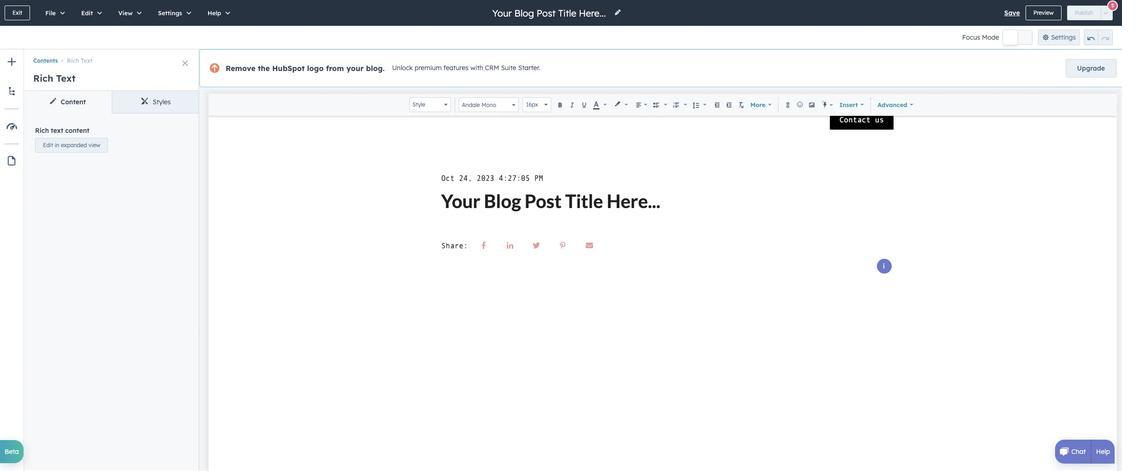 Task type: vqa. For each thing, say whether or not it's contained in the screenshot.
Apps
no



Task type: locate. For each thing, give the bounding box(es) containing it.
1 horizontal spatial edit
[[81, 9, 93, 17]]

close image
[[182, 60, 188, 66]]

edit
[[81, 9, 93, 17], [43, 142, 53, 149]]

settings down the 'preview' button
[[1051, 33, 1076, 42]]

text
[[81, 57, 92, 64], [56, 72, 75, 84]]

0 horizontal spatial settings button
[[148, 0, 198, 26]]

edit button
[[72, 0, 109, 26]]

navigation containing contents
[[24, 49, 199, 66]]

help button
[[198, 0, 237, 26]]

1 horizontal spatial text
[[81, 57, 92, 64]]

text right contents
[[81, 57, 92, 64]]

preview
[[1034, 9, 1054, 16]]

exit link
[[5, 6, 30, 20]]

rich text button
[[58, 57, 92, 64]]

with
[[470, 64, 483, 72]]

save button
[[1004, 7, 1020, 18]]

1 vertical spatial text
[[56, 72, 75, 84]]

1 vertical spatial help
[[1096, 448, 1110, 456]]

1 horizontal spatial settings button
[[1038, 30, 1080, 45]]

tab list
[[24, 91, 199, 114]]

suite
[[501, 64, 516, 72]]

1 horizontal spatial help
[[1096, 448, 1110, 456]]

view button
[[109, 0, 148, 26]]

expanded
[[61, 142, 87, 149]]

settings
[[158, 9, 182, 17], [1051, 33, 1076, 42]]

0 horizontal spatial edit
[[43, 142, 53, 149]]

1 vertical spatial settings
[[1051, 33, 1076, 42]]

0 vertical spatial text
[[81, 57, 92, 64]]

1 vertical spatial edit
[[43, 142, 53, 149]]

0 vertical spatial rich text
[[67, 57, 92, 64]]

focus mode
[[962, 33, 999, 42]]

edit inside button
[[43, 142, 53, 149]]

group
[[1084, 30, 1113, 45]]

0 vertical spatial settings button
[[148, 0, 198, 26]]

rich
[[67, 57, 79, 64], [33, 72, 53, 84], [35, 127, 49, 135]]

beta
[[5, 448, 19, 456]]

publish group
[[1067, 6, 1113, 20]]

0 horizontal spatial settings
[[158, 9, 182, 17]]

rich left the text
[[35, 127, 49, 135]]

0 horizontal spatial text
[[56, 72, 75, 84]]

publish
[[1075, 9, 1094, 16]]

focus
[[962, 33, 980, 42]]

text down rich text 'button'
[[56, 72, 75, 84]]

rich text
[[67, 57, 92, 64], [33, 72, 75, 84]]

edit in expanded view button
[[35, 138, 108, 153]]

file
[[45, 9, 56, 17]]

5
[[1111, 2, 1114, 9]]

navigation
[[24, 49, 199, 66]]

None field
[[491, 7, 609, 19]]

styles link
[[112, 91, 199, 113]]

rich text content
[[35, 127, 89, 135]]

contents button
[[33, 57, 58, 64]]

preview button
[[1026, 6, 1062, 20]]

beta button
[[0, 440, 24, 463]]

edit inside button
[[81, 9, 93, 17]]

1 horizontal spatial settings
[[1051, 33, 1076, 42]]

settings right view button
[[158, 9, 182, 17]]

edit for edit in expanded view
[[43, 142, 53, 149]]

rich text down contents button
[[33, 72, 75, 84]]

0 vertical spatial rich
[[67, 57, 79, 64]]

rich text right contents
[[67, 57, 92, 64]]

edit right file button
[[81, 9, 93, 17]]

unlock premium features with crm suite starter.
[[392, 64, 540, 72]]

0 vertical spatial edit
[[81, 9, 93, 17]]

focus mode element
[[1003, 30, 1032, 45]]

settings button
[[148, 0, 198, 26], [1038, 30, 1080, 45]]

rich right contents
[[67, 57, 79, 64]]

rich down contents button
[[33, 72, 53, 84]]

exit
[[12, 9, 22, 16]]

remove
[[226, 64, 256, 73]]

1 vertical spatial settings button
[[1038, 30, 1080, 45]]

0 vertical spatial help
[[208, 9, 221, 17]]

edit left the in
[[43, 142, 53, 149]]

help
[[208, 9, 221, 17], [1096, 448, 1110, 456]]

0 horizontal spatial help
[[208, 9, 221, 17]]

in
[[55, 142, 59, 149]]

0 vertical spatial settings
[[158, 9, 182, 17]]



Task type: describe. For each thing, give the bounding box(es) containing it.
upgrade link
[[1066, 59, 1117, 78]]

your
[[346, 64, 364, 73]]

edit in expanded view
[[43, 142, 100, 149]]

content
[[65, 127, 89, 135]]

tab list containing content
[[24, 91, 199, 114]]

save
[[1004, 9, 1020, 17]]

the
[[258, 64, 270, 73]]

rich text inside navigation
[[67, 57, 92, 64]]

logo
[[307, 64, 324, 73]]

upgrade
[[1077, 64, 1105, 72]]

view
[[118, 9, 133, 17]]

content
[[61, 98, 86, 106]]

premium
[[415, 64, 442, 72]]

styles
[[153, 98, 171, 106]]

contents
[[33, 57, 58, 64]]

chat
[[1072, 448, 1086, 456]]

content link
[[24, 91, 112, 113]]

2 vertical spatial rich
[[35, 127, 49, 135]]

from
[[326, 64, 344, 73]]

unlock
[[392, 64, 413, 72]]

mode
[[982, 33, 999, 42]]

file button
[[36, 0, 72, 26]]

help inside button
[[208, 9, 221, 17]]

1 vertical spatial rich
[[33, 72, 53, 84]]

publish button
[[1067, 6, 1101, 20]]

view
[[89, 142, 100, 149]]

crm
[[485, 64, 499, 72]]

starter.
[[518, 64, 540, 72]]

text
[[51, 127, 63, 135]]

features
[[444, 64, 469, 72]]

1 vertical spatial rich text
[[33, 72, 75, 84]]

hubspot
[[272, 64, 305, 73]]

blog.
[[366, 64, 385, 73]]

edit for edit
[[81, 9, 93, 17]]

remove the hubspot logo from your blog.
[[226, 64, 385, 73]]



